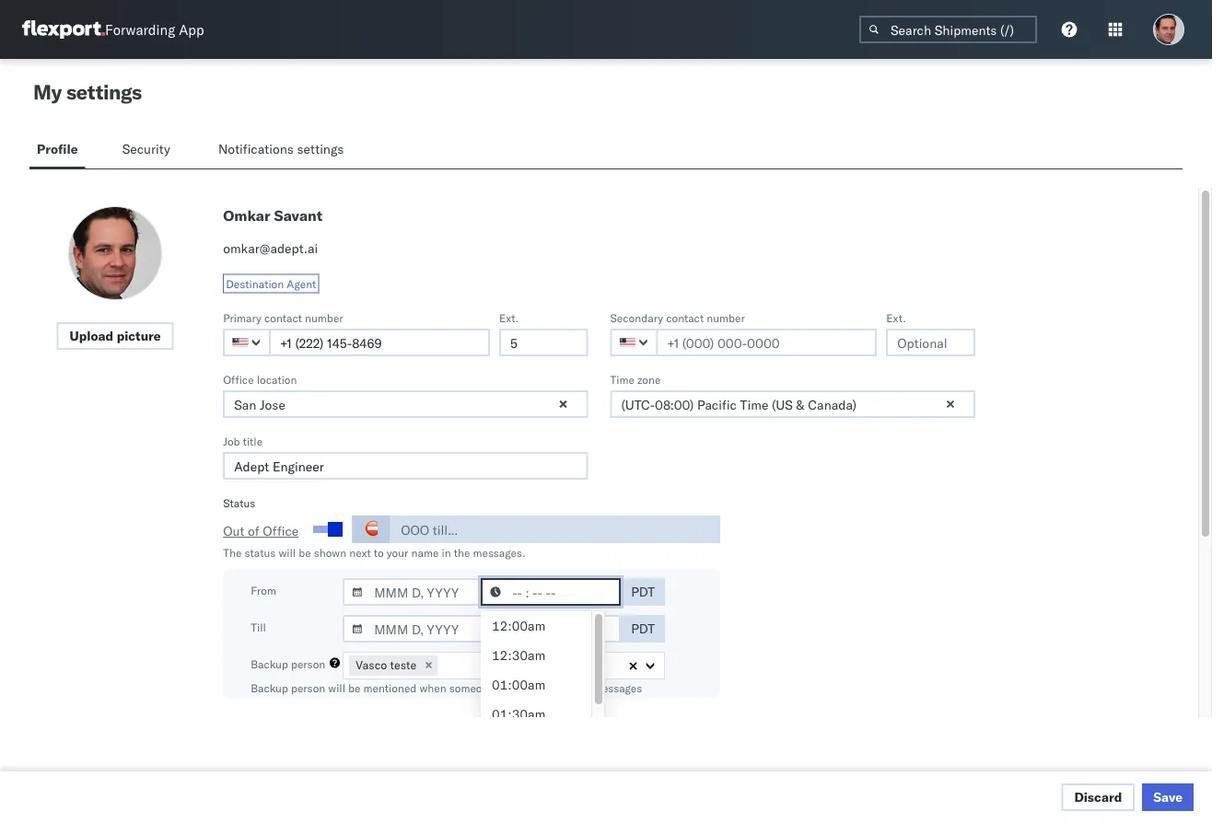 Task type: vqa. For each thing, say whether or not it's contained in the screenshot.
1459871
no



Task type: locate. For each thing, give the bounding box(es) containing it.
0 vertical spatial pdt
[[631, 584, 655, 600]]

1 vertical spatial office
[[263, 523, 299, 539]]

0 vertical spatial -- : -- -- text field
[[481, 579, 621, 606]]

settings inside 'button'
[[297, 141, 344, 157]]

secondary
[[610, 311, 663, 325]]

mmm d, yyyy text field down name
[[343, 579, 483, 606]]

app
[[179, 21, 204, 38]]

0 horizontal spatial optional telephone field
[[499, 329, 588, 357]]

1 horizontal spatial settings
[[297, 141, 344, 157]]

-- : -- -- text field up 12:00am
[[481, 579, 621, 606]]

mmm d, yyyy text field up teste
[[343, 615, 483, 643]]

-- : -- -- text field up "12:30am"
[[481, 615, 621, 643]]

+1 (000) 000-0000 telephone field
[[656, 329, 877, 357]]

number for primary contact number
[[305, 311, 343, 325]]

security
[[122, 141, 170, 157]]

number for secondary contact number
[[707, 311, 745, 325]]

2 -- : -- -- text field from the top
[[481, 615, 621, 643]]

0 vertical spatial settings
[[66, 79, 142, 105]]

2 pdt from the top
[[631, 621, 655, 637]]

0 horizontal spatial contact
[[264, 311, 302, 325]]

-- : -- -- text field
[[481, 579, 621, 606], [481, 615, 621, 643]]

office up will
[[263, 523, 299, 539]]

forwarding app
[[105, 21, 204, 38]]

1 horizontal spatial number
[[707, 311, 745, 325]]

backup person
[[251, 658, 325, 672]]

time zone
[[610, 373, 661, 387]]

mmm d, yyyy text field for till
[[343, 615, 483, 643]]

1 horizontal spatial office
[[263, 523, 299, 539]]

0 horizontal spatial ext.
[[499, 311, 519, 325]]

omkar@adept.ai
[[223, 240, 318, 257]]

profile button
[[29, 133, 85, 169]]

Optional telephone field
[[499, 329, 588, 357], [887, 329, 976, 357]]

1 pdt from the top
[[631, 584, 655, 600]]

flexport. image
[[22, 20, 105, 39]]

picture
[[117, 328, 161, 344]]

next
[[349, 546, 371, 560]]

0 horizontal spatial settings
[[66, 79, 142, 105]]

contact right secondary
[[666, 311, 704, 325]]

Job title text field
[[223, 452, 588, 480]]

None checkbox
[[313, 526, 339, 533]]

united states text field down primary
[[223, 329, 271, 357]]

list box
[[481, 612, 592, 824]]

office
[[223, 373, 254, 387], [263, 523, 299, 539]]

number
[[305, 311, 343, 325], [707, 311, 745, 325]]

pdt
[[631, 584, 655, 600], [631, 621, 655, 637]]

contact down destination agent
[[264, 311, 302, 325]]

united states text field for primary
[[223, 329, 271, 357]]

status
[[245, 546, 276, 560]]

from
[[251, 584, 276, 598]]

office location
[[223, 373, 297, 387]]

0 vertical spatial office
[[223, 373, 254, 387]]

1 horizontal spatial contact
[[666, 311, 704, 325]]

save
[[1154, 790, 1183, 806]]

0 vertical spatial mmm d, yyyy text field
[[343, 579, 483, 606]]

2 mmm d, yyyy text field from the top
[[343, 615, 483, 643]]

1 horizontal spatial united states text field
[[610, 329, 658, 357]]

location
[[257, 373, 297, 387]]

2 united states text field from the left
[[610, 329, 658, 357]]

1 horizontal spatial optional telephone field
[[887, 329, 976, 357]]

1 contact from the left
[[264, 311, 302, 325]]

1 united states text field from the left
[[223, 329, 271, 357]]

upload picture
[[70, 328, 161, 344]]

settings right my
[[66, 79, 142, 105]]

1 vertical spatial -- : -- -- text field
[[481, 615, 621, 643]]

2 number from the left
[[707, 311, 745, 325]]

optional telephone field for primary contact number
[[499, 329, 588, 357]]

contact for primary
[[264, 311, 302, 325]]

list box containing 12:00am
[[481, 612, 592, 824]]

save button
[[1143, 784, 1194, 812]]

Search Shipments (/) text field
[[860, 16, 1037, 43]]

None field
[[443, 653, 447, 677]]

vasco teste
[[356, 658, 417, 673]]

01:30am
[[492, 707, 546, 723]]

1 ext. from the left
[[499, 311, 519, 325]]

2 ext. from the left
[[887, 311, 906, 325]]

office left the location
[[223, 373, 254, 387]]

united states text field down secondary
[[610, 329, 658, 357]]

messages.
[[473, 546, 526, 560]]

number up +1 (000) 000-0000 phone field at the top right of page
[[707, 311, 745, 325]]

1 vertical spatial mmm d, yyyy text field
[[343, 615, 483, 643]]

status
[[223, 496, 255, 510]]

MMM D, YYYY text field
[[343, 579, 483, 606], [343, 615, 483, 643]]

United States text field
[[223, 329, 271, 357], [610, 329, 658, 357]]

2 contact from the left
[[666, 311, 704, 325]]

1 vertical spatial pdt
[[631, 621, 655, 637]]

discard button
[[1062, 784, 1135, 812]]

of
[[248, 523, 260, 539]]

0 horizontal spatial united states text field
[[223, 329, 271, 357]]

be
[[299, 546, 311, 560]]

1 horizontal spatial ext.
[[887, 311, 906, 325]]

0 horizontal spatial number
[[305, 311, 343, 325]]

omkar savant
[[223, 206, 322, 225]]

12:00am
[[492, 618, 546, 634]]

settings right 'notifications'
[[297, 141, 344, 157]]

vasco
[[356, 658, 387, 673]]

contact
[[264, 311, 302, 325], [666, 311, 704, 325]]

teste
[[390, 658, 417, 673]]

ext.
[[499, 311, 519, 325], [887, 311, 906, 325]]

title
[[243, 434, 263, 448]]

time
[[610, 373, 635, 387]]

1 number from the left
[[305, 311, 343, 325]]

settings
[[66, 79, 142, 105], [297, 141, 344, 157]]

secondary contact number
[[610, 311, 745, 325]]

number down agent
[[305, 311, 343, 325]]

1 mmm d, yyyy text field from the top
[[343, 579, 483, 606]]

out
[[223, 523, 245, 539]]

2 optional telephone field from the left
[[887, 329, 976, 357]]

1 optional telephone field from the left
[[499, 329, 588, 357]]

1 vertical spatial settings
[[297, 141, 344, 157]]



Task type: describe. For each thing, give the bounding box(es) containing it.
person
[[291, 658, 325, 672]]

notifications settings button
[[211, 133, 359, 169]]

contact for secondary
[[666, 311, 704, 325]]

name
[[411, 546, 439, 560]]

till
[[251, 621, 266, 635]]

settings for notifications settings
[[297, 141, 344, 157]]

ext. for secondary contact number
[[887, 311, 906, 325]]

the status will be shown next to your name in the messages.
[[223, 546, 526, 560]]

destination agent
[[226, 277, 316, 291]]

+1 (000) 000-0000 telephone field
[[269, 329, 490, 357]]

out of office
[[223, 523, 299, 539]]

1 -- : -- -- text field from the top
[[481, 579, 621, 606]]

01:00am
[[492, 677, 546, 693]]

security button
[[115, 133, 181, 169]]

agent
[[287, 277, 316, 291]]

settings for my settings
[[66, 79, 142, 105]]

your
[[387, 546, 409, 560]]

primary contact number
[[223, 311, 343, 325]]

in
[[442, 546, 451, 560]]

omkar
[[223, 206, 270, 225]]

forwarding
[[105, 21, 175, 38]]

mmm d, yyyy text field for from
[[343, 579, 483, 606]]

discard
[[1075, 790, 1122, 806]]

×
[[425, 657, 433, 673]]

destination
[[226, 277, 284, 291]]

12:30am
[[492, 648, 546, 664]]

backup
[[251, 658, 288, 672]]

primary
[[223, 311, 262, 325]]

upload picture button
[[57, 322, 174, 350]]

the
[[223, 546, 242, 560]]

zone
[[638, 373, 661, 387]]

OOO till... text field
[[390, 516, 721, 544]]

ext. for primary contact number
[[499, 311, 519, 325]]

united states text field for secondary
[[610, 329, 658, 357]]

my settings
[[33, 79, 142, 105]]

forwarding app link
[[22, 20, 204, 39]]

optional telephone field for secondary contact number
[[887, 329, 976, 357]]

pdt for till
[[631, 621, 655, 637]]

(UTC-08:00) Pacific Time (US & Canada) text field
[[610, 391, 976, 418]]

upload
[[70, 328, 114, 344]]

the
[[454, 546, 470, 560]]

will
[[279, 546, 296, 560]]

profile
[[37, 141, 78, 157]]

notifications settings
[[218, 141, 344, 157]]

job
[[223, 434, 240, 448]]

0 horizontal spatial office
[[223, 373, 254, 387]]

vasco teste option
[[349, 656, 420, 675]]

job title
[[223, 434, 263, 448]]

pdt for from
[[631, 584, 655, 600]]

shown
[[314, 546, 347, 560]]

my
[[33, 79, 62, 105]]

to
[[374, 546, 384, 560]]

San Jose text field
[[223, 391, 588, 418]]

savant
[[274, 206, 322, 225]]

notifications
[[218, 141, 294, 157]]



